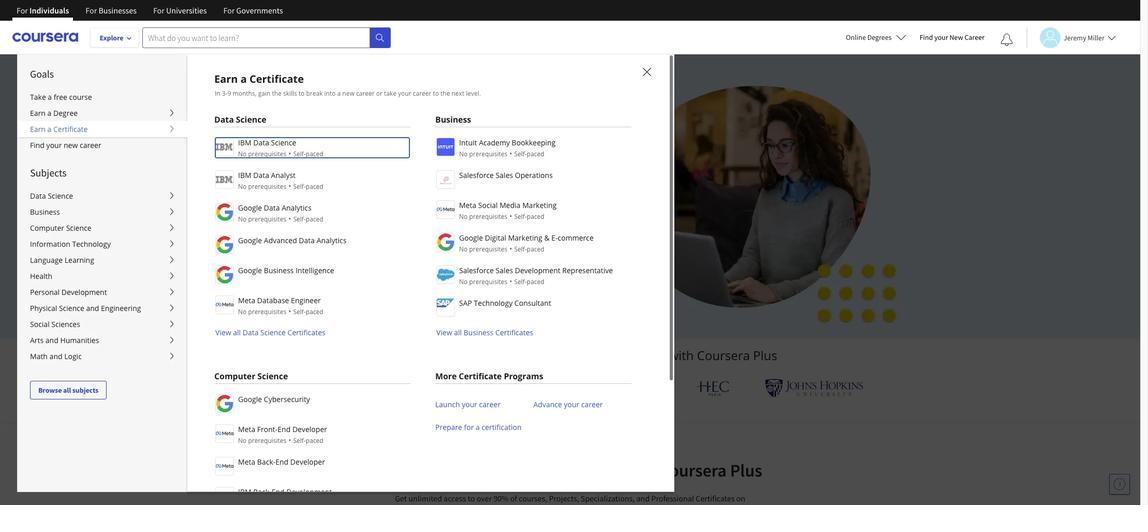 Task type: locate. For each thing, give the bounding box(es) containing it.
/year with 14-day money-back guarantee button
[[270, 280, 445, 291]]

business down next
[[435, 114, 471, 125]]

paced up consultant
[[527, 278, 545, 286]]

1 sales from the top
[[496, 170, 513, 180]]

degrees
[[868, 33, 892, 42]]

earn a certificate
[[30, 124, 88, 134]]

end down meta front-end developer no prerequisites • self-paced at the bottom left of the page
[[276, 457, 289, 467]]

coursera up professional on the bottom of page
[[659, 460, 727, 482]]

google left $59
[[238, 236, 262, 245]]

humanities
[[60, 336, 99, 345]]

jeremy
[[1064, 33, 1087, 42]]

engineering
[[101, 303, 141, 313]]

back- down 'meta back-end developer'
[[253, 487, 272, 497]]

get
[[395, 493, 407, 504]]

0 vertical spatial developer
[[292, 425, 327, 434]]

to inside get unlimited access to over 90% of courses, projects, specializations, and professional certificates on
[[468, 493, 475, 504]]

certificates inside get unlimited access to over 90% of courses, projects, specializations, and professional certificates on
[[696, 493, 735, 504]]

1 horizontal spatial access
[[444, 493, 466, 504]]

2 for from the left
[[86, 5, 97, 16]]

google advanced data analytics link
[[214, 235, 411, 254]]

0 horizontal spatial social
[[30, 319, 50, 329]]

3 ibm from the top
[[238, 487, 251, 497]]

meta for meta front-end developer
[[238, 425, 255, 434]]

data science down months, in the top left of the page
[[214, 114, 266, 125]]

2 horizontal spatial all
[[454, 328, 462, 338]]

0 vertical spatial sales
[[496, 170, 513, 180]]

math and logic button
[[18, 348, 187, 365]]

for for individuals
[[17, 5, 28, 16]]

no inside meta front-end developer no prerequisites • self-paced
[[238, 436, 247, 445]]

0 horizontal spatial computer
[[30, 223, 64, 233]]

world-
[[414, 145, 448, 161]]

1 vertical spatial end
[[276, 457, 289, 467]]

1 horizontal spatial the
[[441, 89, 450, 98]]

with left 14-
[[317, 280, 334, 290]]

0 horizontal spatial technology
[[72, 239, 111, 249]]

a right the for
[[476, 423, 480, 432]]

unlimited
[[270, 145, 322, 161]]

a for take a free course
[[48, 92, 52, 102]]

paced up meta back-end developer link at the left bottom of the page
[[306, 436, 323, 445]]

google inside google digital marketing & e-commerce no prerequisites • self-paced
[[459, 233, 483, 243]]

earn a degree button
[[18, 105, 187, 121]]

get unlimited access to over 90% of courses, projects, specializations, and professional certificates on
[[395, 493, 746, 505]]

your
[[935, 33, 948, 42], [398, 89, 411, 98], [46, 140, 62, 150], [270, 182, 294, 197], [462, 400, 477, 410], [564, 400, 580, 410], [445, 460, 480, 482]]

prerequisites inside ibm data analyst no prerequisites • self-paced
[[248, 182, 286, 191]]

end down 'meta back-end developer'
[[272, 487, 285, 497]]

2 vertical spatial ibm
[[238, 487, 251, 497]]

ibm back-end development link
[[214, 486, 411, 505]]

access left over
[[444, 493, 466, 504]]

end for ibm back-end development
[[272, 487, 285, 497]]

self-
[[293, 150, 306, 158], [514, 150, 527, 158], [293, 182, 306, 191], [514, 212, 527, 221], [293, 215, 306, 224], [514, 245, 527, 254], [514, 278, 527, 286], [293, 308, 306, 316], [293, 436, 306, 445]]

2 horizontal spatial certificate
[[459, 371, 502, 382]]

explore menu element
[[18, 54, 187, 400]]

1 vertical spatial analytics
[[317, 236, 347, 245]]

0 horizontal spatial data science
[[30, 191, 73, 201]]

health
[[30, 271, 52, 281]]

prerequisites up digital
[[469, 212, 508, 221]]

earn inside the "earn a certificate in 3-9 months, gain the skills to break into a new career or take your career to the next level."
[[214, 72, 238, 86]]

computer science
[[30, 223, 91, 233], [214, 371, 288, 382]]

your left the new
[[935, 33, 948, 42]]

all down meta database engineer no prerequisites • self-paced
[[233, 328, 241, 338]]

ibm
[[238, 138, 251, 148], [238, 170, 251, 180], [238, 487, 251, 497]]

earn a certificate button
[[18, 121, 187, 137]]

prerequisites up sap technology consultant
[[469, 278, 508, 286]]

0 vertical spatial find
[[920, 33, 933, 42]]

prerequisites inside "meta social media marketing no prerequisites • self-paced"
[[469, 212, 508, 221]]

sas image
[[623, 380, 662, 397]]

find for find your new career
[[920, 33, 933, 42]]

certificate for earn a certificate
[[53, 124, 88, 134]]

2 the from the left
[[441, 89, 450, 98]]

gain
[[258, 89, 270, 98]]

technology right sap
[[474, 298, 513, 308]]

1 horizontal spatial data science
[[214, 114, 266, 125]]

ibm left analyst
[[238, 170, 251, 180]]

courses, up programs—all
[[477, 145, 521, 161]]

• down analyst
[[289, 181, 291, 191]]

/year with 14-day money-back guarantee
[[296, 280, 445, 290]]

1 vertical spatial certificate
[[53, 124, 88, 134]]

for for universities
[[153, 5, 165, 16]]

and up social sciences popup button
[[86, 303, 99, 313]]

self- up salesforce sales development representative no prerequisites • self-paced
[[514, 245, 527, 254]]

1 horizontal spatial computer science
[[214, 371, 288, 382]]

meta left database on the bottom left of the page
[[238, 296, 255, 305]]

0 vertical spatial social
[[478, 200, 498, 210]]

for left governments
[[223, 5, 235, 16]]

paced down bookkeeping
[[527, 150, 545, 158]]

1 horizontal spatial analytics
[[317, 236, 347, 245]]

end down cybersecurity
[[278, 425, 291, 434]]

0 horizontal spatial the
[[272, 89, 282, 98]]

google for google business intelligence
[[238, 266, 262, 275]]

language learning
[[30, 255, 94, 265]]

courses, inside unlimited access to 7,000+ world-class courses, hands-on projects, and job-ready certificate programs—all included in your subscription
[[477, 145, 521, 161]]

meta inside meta front-end developer no prerequisites • self-paced
[[238, 425, 255, 434]]

paced inside ibm data analyst no prerequisites • self-paced
[[306, 182, 323, 191]]

physical
[[30, 303, 57, 313]]

1 horizontal spatial computer
[[214, 371, 255, 382]]

anytime
[[339, 232, 369, 242]]

2 horizontal spatial certificates
[[696, 493, 735, 504]]

all for business
[[454, 328, 462, 338]]

science up projects,
[[271, 138, 296, 148]]

math
[[30, 352, 48, 361]]

1 vertical spatial on
[[737, 493, 746, 504]]

2 vertical spatial development
[[286, 487, 332, 497]]

prerequisites down database on the bottom left of the page
[[248, 308, 286, 316]]

new right into at the left of page
[[342, 89, 355, 98]]

1 vertical spatial ibm
[[238, 170, 251, 180]]

advance your career link
[[534, 394, 603, 416]]

google image
[[473, 379, 529, 398]]

0 vertical spatial plus
[[753, 347, 778, 364]]

paced down projects,
[[306, 182, 323, 191]]

0 horizontal spatial on
[[560, 145, 574, 161]]

level.
[[466, 89, 481, 98]]

paced inside meta database engineer no prerequisites • self-paced
[[306, 308, 323, 316]]

• down academy
[[510, 149, 512, 158]]

with
[[317, 280, 334, 290], [669, 347, 694, 364], [622, 460, 656, 482]]

governments
[[236, 5, 283, 16]]

all inside button
[[63, 386, 71, 395]]

and
[[318, 163, 339, 179], [86, 303, 99, 313], [45, 336, 58, 345], [577, 347, 600, 364], [49, 352, 62, 361], [637, 493, 650, 504]]

0 vertical spatial computer
[[30, 223, 64, 233]]

0 vertical spatial with
[[317, 280, 334, 290]]

google up "front-"
[[238, 395, 262, 404]]

find for find your new career
[[30, 140, 45, 150]]

self- inside ibm data analyst no prerequisites • self-paced
[[293, 182, 306, 191]]

developer down google cybersecurity link
[[292, 425, 327, 434]]

certificate inside popup button
[[53, 124, 88, 134]]

developer inside meta front-end developer no prerequisites • self-paced
[[292, 425, 327, 434]]

ibm for ibm data analyst
[[238, 170, 251, 180]]

find inside find your new career link
[[920, 33, 933, 42]]

1 salesforce from the top
[[459, 170, 494, 180]]

1 horizontal spatial social
[[478, 200, 498, 210]]

prerequisites inside google data analytics no prerequisites • self-paced
[[248, 215, 286, 224]]

partnername logo image inside google cybersecurity link
[[215, 395, 234, 413]]

0 vertical spatial computer science
[[30, 223, 91, 233]]

duke university image
[[391, 379, 439, 396]]

explore
[[100, 33, 123, 42]]

development down google digital marketing & e-commerce no prerequisites • self-paced
[[515, 266, 561, 275]]

• down engineer
[[289, 307, 291, 316]]

for businesses
[[86, 5, 137, 16]]

1 vertical spatial new
[[64, 140, 78, 150]]

find inside find your new career link
[[30, 140, 45, 150]]

language
[[30, 255, 63, 265]]

0 vertical spatial earn
[[214, 72, 238, 86]]

• up sap technology consultant
[[510, 276, 512, 286]]

arts
[[30, 336, 44, 345]]

social sciences
[[30, 319, 80, 329]]

find left the new
[[920, 33, 933, 42]]

0 vertical spatial technology
[[72, 239, 111, 249]]

break
[[306, 89, 323, 98]]

self- down engineer
[[293, 308, 306, 316]]

0 horizontal spatial certificate
[[53, 124, 88, 134]]

1 horizontal spatial new
[[342, 89, 355, 98]]

access
[[325, 145, 359, 161], [444, 493, 466, 504]]

1 for from the left
[[17, 5, 28, 16]]

take
[[30, 92, 46, 102]]

developer up ibm back-end development "link"
[[290, 457, 325, 467]]

1 vertical spatial salesforce
[[459, 266, 494, 275]]

1 vertical spatial data science
[[30, 191, 73, 201]]

• inside meta front-end developer no prerequisites • self-paced
[[289, 435, 291, 445]]

meta left "front-"
[[238, 425, 255, 434]]

over
[[477, 493, 492, 504]]

courses, right of
[[519, 493, 547, 504]]

2 view from the left
[[436, 328, 452, 338]]

science up 'information technology'
[[66, 223, 91, 233]]

2 salesforce from the top
[[459, 266, 494, 275]]

0 vertical spatial new
[[342, 89, 355, 98]]

career
[[356, 89, 375, 98], [413, 89, 431, 98], [80, 140, 101, 150], [479, 400, 501, 410], [581, 400, 603, 410]]

commerce
[[558, 233, 594, 243]]

with right companies
[[669, 347, 694, 364]]

self- inside meta front-end developer no prerequisites • self-paced
[[293, 436, 306, 445]]

for left businesses
[[86, 5, 97, 16]]

prerequisites up $59
[[248, 215, 286, 224]]

sales inside salesforce sales development representative no prerequisites • self-paced
[[496, 266, 513, 275]]

meta inside meta database engineer no prerequisites • self-paced
[[238, 296, 255, 305]]

1 vertical spatial earn
[[30, 108, 46, 118]]

digital
[[485, 233, 506, 243]]

1 vertical spatial sales
[[496, 266, 513, 275]]

1 horizontal spatial in
[[577, 163, 587, 179]]

earn inside dropdown button
[[30, 108, 46, 118]]

certificate down leading
[[459, 371, 502, 382]]

prerequisites inside ibm data science no prerequisites • self-paced
[[248, 150, 286, 158]]

self- up /month,
[[293, 215, 306, 224]]

0 horizontal spatial development
[[61, 287, 107, 297]]

paced inside salesforce sales development representative no prerequisites • self-paced
[[527, 278, 545, 286]]

prerequisites up analyst
[[248, 150, 286, 158]]

3 for from the left
[[153, 5, 165, 16]]

2 horizontal spatial with
[[669, 347, 694, 364]]

1 vertical spatial in
[[427, 460, 442, 482]]

1 vertical spatial access
[[444, 493, 466, 504]]

unlimited
[[409, 493, 442, 504]]

development inside popup button
[[61, 287, 107, 297]]

view all business certificates link
[[435, 328, 533, 338]]

0 vertical spatial in
[[577, 163, 587, 179]]

1 vertical spatial computer science
[[214, 371, 288, 382]]

development
[[515, 266, 561, 275], [61, 287, 107, 297], [286, 487, 332, 497]]

sap technology consultant link
[[435, 297, 632, 317]]

2 sales from the top
[[496, 266, 513, 275]]

partnername logo image inside salesforce sales operations link
[[436, 170, 455, 189]]

earn a degree
[[30, 108, 78, 118]]

1 vertical spatial back-
[[253, 487, 272, 497]]

your up over
[[445, 460, 480, 482]]

close image
[[640, 65, 653, 78], [1127, 65, 1140, 78], [1127, 65, 1140, 78], [1127, 65, 1140, 78], [1127, 65, 1140, 78], [1127, 65, 1140, 78], [1127, 65, 1140, 78], [640, 65, 654, 79]]

media
[[500, 200, 521, 210]]

1 horizontal spatial certificate
[[250, 72, 304, 86]]

list containing google cybersecurity
[[214, 394, 411, 505]]

0 vertical spatial certificate
[[250, 72, 304, 86]]

2 horizontal spatial development
[[515, 266, 561, 275]]

1 horizontal spatial all
[[233, 328, 241, 338]]

0 vertical spatial salesforce
[[459, 170, 494, 180]]

technology inside earn a certificate menu item
[[474, 298, 513, 308]]

1 vertical spatial developer
[[290, 457, 325, 467]]

end inside "link"
[[272, 487, 285, 497]]

social inside "meta social media marketing no prerequisites • self-paced"
[[478, 200, 498, 210]]

1 vertical spatial find
[[30, 140, 45, 150]]

1 horizontal spatial development
[[286, 487, 332, 497]]

salesforce for salesforce sales development representative no prerequisites • self-paced
[[459, 266, 494, 275]]

paced up projects,
[[306, 150, 323, 158]]

list containing intuit academy bookkeeping
[[435, 137, 632, 338]]

• inside meta database engineer no prerequisites • self-paced
[[289, 307, 291, 316]]

google for google digital marketing & e-commerce no prerequisites • self-paced
[[459, 233, 483, 243]]

• up 'meta back-end developer'
[[289, 435, 291, 445]]

0 vertical spatial development
[[515, 266, 561, 275]]

all for data science
[[233, 328, 241, 338]]

next
[[452, 89, 465, 98]]

cybersecurity
[[264, 395, 310, 404]]

0 horizontal spatial access
[[325, 145, 359, 161]]

back- for meta
[[257, 457, 276, 467]]

marketing inside google digital marketing & e-commerce no prerequisites • self-paced
[[508, 233, 543, 243]]

prerequisites down "front-"
[[248, 436, 286, 445]]

0 horizontal spatial analytics
[[282, 203, 312, 213]]

prerequisites inside google digital marketing & e-commerce no prerequisites • self-paced
[[469, 245, 508, 254]]

• down the media
[[510, 211, 512, 221]]

science down personal development on the left of the page
[[59, 303, 84, 313]]

and left professional on the bottom of page
[[637, 493, 650, 504]]

list containing ibm data science
[[214, 137, 411, 338]]

• up /month,
[[289, 214, 291, 224]]

0 horizontal spatial all
[[63, 386, 71, 395]]

prerequisites down academy
[[469, 150, 508, 158]]

0 horizontal spatial with
[[317, 280, 334, 290]]

computer science up 'information technology'
[[30, 223, 91, 233]]

paced up the &
[[527, 212, 545, 221]]

1 vertical spatial computer
[[214, 371, 255, 382]]

on inside unlimited access to 7,000+ world-class courses, hands-on projects, and job-ready certificate programs—all included in your subscription
[[560, 145, 574, 161]]

0 vertical spatial back-
[[257, 457, 276, 467]]

banner navigation
[[8, 0, 291, 28]]

0 horizontal spatial new
[[64, 140, 78, 150]]

representative
[[562, 266, 613, 275]]

business button
[[18, 204, 187, 220]]

new down the earn a certificate
[[64, 140, 78, 150]]

a for earn a degree
[[47, 108, 51, 118]]

for
[[464, 423, 474, 432]]

salesforce down class at left
[[459, 170, 494, 180]]

salesforce inside salesforce sales development representative no prerequisites • self-paced
[[459, 266, 494, 275]]

a down earn a degree
[[47, 124, 51, 134]]

1 vertical spatial marketing
[[508, 233, 543, 243]]

a left free
[[48, 92, 52, 102]]

google for google data analytics no prerequisites • self-paced
[[238, 203, 262, 213]]

salesforce up sap
[[459, 266, 494, 275]]

0 horizontal spatial view
[[215, 328, 231, 338]]

0 vertical spatial access
[[325, 145, 359, 161]]

developer for meta back-end developer
[[290, 457, 325, 467]]

new inside explore menu element
[[64, 140, 78, 150]]

science
[[236, 114, 266, 125], [271, 138, 296, 148], [48, 191, 73, 201], [66, 223, 91, 233], [59, 303, 84, 313], [261, 328, 286, 338], [258, 371, 288, 382]]

2 vertical spatial earn
[[30, 124, 46, 134]]

ibm down 'meta back-end developer'
[[238, 487, 251, 497]]

business
[[435, 114, 471, 125], [30, 207, 60, 217], [264, 266, 294, 275], [464, 328, 494, 338]]

a for earn a certificate
[[47, 124, 51, 134]]

earn down earn a degree
[[30, 124, 46, 134]]

science inside ibm data science no prerequisites • self-paced
[[271, 138, 296, 148]]

your down the earn a certificate
[[46, 140, 62, 150]]

certificate inside the "earn a certificate in 3-9 months, gain the skills to break into a new career or take your career to the next level."
[[250, 72, 304, 86]]

list containing launch your career
[[435, 394, 632, 439]]

1 horizontal spatial find
[[920, 33, 933, 42]]

None search field
[[142, 27, 391, 48]]

partnername logo image inside 'google business intelligence' link
[[215, 266, 234, 284]]

2 vertical spatial certificate
[[459, 371, 502, 382]]

programs—all
[[450, 163, 526, 179]]

0 horizontal spatial certificates
[[288, 328, 326, 338]]

1 horizontal spatial technology
[[474, 298, 513, 308]]

a
[[241, 72, 247, 86], [337, 89, 341, 98], [48, 92, 52, 102], [47, 108, 51, 118], [47, 124, 51, 134], [476, 423, 480, 432]]

0 vertical spatial marketing
[[523, 200, 557, 210]]

prerequisites inside intuit academy bookkeeping no prerequisites • self-paced
[[469, 150, 508, 158]]

in
[[215, 89, 220, 98]]

1 vertical spatial courses,
[[519, 493, 547, 504]]

find down the earn a certificate
[[30, 140, 45, 150]]

science down 'subjects'
[[48, 191, 73, 201]]

take a free course link
[[18, 89, 187, 105]]

subjects
[[30, 166, 67, 179]]

your inside advance your career link
[[564, 400, 580, 410]]

google inside google data analytics no prerequisites • self-paced
[[238, 203, 262, 213]]

for governments
[[223, 5, 283, 16]]

leading universities and companies with coursera plus
[[459, 347, 778, 364]]

earn a certificate menu item
[[187, 54, 1148, 505]]

close image
[[1127, 65, 1140, 78], [1127, 65, 1140, 78], [1127, 65, 1140, 78], [1127, 65, 1140, 78], [1127, 65, 1140, 78]]

1 horizontal spatial view
[[436, 328, 452, 338]]

sales for operations
[[496, 170, 513, 180]]

self- inside google data analytics no prerequisites • self-paced
[[293, 215, 306, 224]]

access inside unlimited access to 7,000+ world-class courses, hands-on projects, and job-ready certificate programs—all included in your subscription
[[325, 145, 359, 161]]

science down months, in the top left of the page
[[236, 114, 266, 125]]

free
[[54, 92, 67, 102]]

google digital marketing & e-commerce no prerequisites • self-paced
[[459, 233, 594, 254]]

0 horizontal spatial find
[[30, 140, 45, 150]]

0 vertical spatial analytics
[[282, 203, 312, 213]]

your inside find your new career link
[[46, 140, 62, 150]]

with right goals
[[622, 460, 656, 482]]

coursera image
[[12, 29, 78, 46]]

meta for meta social media marketing
[[459, 200, 476, 210]]

1 vertical spatial with
[[669, 347, 694, 364]]

1 vertical spatial development
[[61, 287, 107, 297]]

salesforce for salesforce sales operations
[[459, 170, 494, 180]]

back- inside "link"
[[253, 487, 272, 497]]

list
[[214, 137, 411, 338], [435, 137, 632, 338], [214, 394, 411, 505], [435, 394, 632, 439]]

for left individuals
[[17, 5, 28, 16]]

career right take
[[413, 89, 431, 98]]

technology for information
[[72, 239, 111, 249]]

certification
[[482, 423, 522, 432]]

2 vertical spatial end
[[272, 487, 285, 497]]

self- up consultant
[[514, 278, 527, 286]]

a inside dropdown button
[[47, 108, 51, 118]]

1 vertical spatial social
[[30, 319, 50, 329]]

end for meta back-end developer
[[276, 457, 289, 467]]

1 vertical spatial technology
[[474, 298, 513, 308]]

earn for earn a certificate
[[30, 124, 46, 134]]

1 horizontal spatial with
[[622, 460, 656, 482]]

1 ibm from the top
[[238, 138, 251, 148]]

to left over
[[468, 493, 475, 504]]

technology for sap
[[474, 298, 513, 308]]

self- down the media
[[514, 212, 527, 221]]

marketing down salesforce sales operations link at the top of page
[[523, 200, 557, 210]]

google left digital
[[459, 233, 483, 243]]

business down advanced
[[264, 266, 294, 275]]

end for meta front-end developer no prerequisites • self-paced
[[278, 425, 291, 434]]

4 for from the left
[[223, 5, 235, 16]]

paced down engineer
[[306, 308, 323, 316]]

social inside popup button
[[30, 319, 50, 329]]

no inside google data analytics no prerequisites • self-paced
[[238, 215, 247, 224]]

in
[[577, 163, 587, 179], [427, 460, 442, 482]]

computer up information
[[30, 223, 64, 233]]

0 vertical spatial end
[[278, 425, 291, 434]]

partnername logo image
[[215, 138, 234, 156], [436, 138, 455, 156], [215, 170, 234, 189], [436, 170, 455, 189], [436, 200, 455, 219], [215, 203, 234, 222], [436, 233, 455, 252], [215, 236, 234, 254], [215, 266, 234, 284], [436, 266, 455, 284], [215, 296, 234, 314], [436, 298, 455, 317], [215, 395, 234, 413], [215, 425, 234, 443], [215, 457, 234, 476]]

earn a certificate group
[[17, 54, 1148, 505]]

certificate up find your new career at left top
[[53, 124, 88, 134]]

your right advance
[[564, 400, 580, 410]]

0 vertical spatial on
[[560, 145, 574, 161]]

to
[[299, 89, 305, 98], [433, 89, 439, 98], [362, 145, 373, 161], [468, 493, 475, 504]]

self- inside "meta social media marketing no prerequisites • self-paced"
[[514, 212, 527, 221]]

What do you want to learn? text field
[[142, 27, 370, 48]]

0 vertical spatial courses,
[[477, 145, 521, 161]]

data science inside popup button
[[30, 191, 73, 201]]

a left degree
[[47, 108, 51, 118]]

for for businesses
[[86, 5, 97, 16]]

certificates down engineer
[[288, 328, 326, 338]]

0 vertical spatial ibm
[[238, 138, 251, 148]]

/year
[[296, 280, 315, 290]]

no inside "meta social media marketing no prerequisites • self-paced"
[[459, 212, 468, 221]]

the left next
[[441, 89, 450, 98]]

1 horizontal spatial on
[[737, 493, 746, 504]]

1 view from the left
[[215, 328, 231, 338]]

0 vertical spatial data science
[[214, 114, 266, 125]]

meta back-end developer
[[238, 457, 325, 467]]

0 horizontal spatial computer science
[[30, 223, 91, 233]]

2 ibm from the top
[[238, 170, 251, 180]]

to left next
[[433, 89, 439, 98]]

companies
[[603, 347, 666, 364]]

• up salesforce sales development representative no prerequisites • self-paced
[[510, 244, 512, 254]]

online
[[846, 33, 866, 42]]

goals
[[30, 67, 54, 80]]

access up job-
[[325, 145, 359, 161]]

sales up sap technology consultant
[[496, 266, 513, 275]]

certificate up gain
[[250, 72, 304, 86]]

analytics up /month,
[[282, 203, 312, 213]]

list for business
[[435, 137, 632, 338]]

universities
[[166, 5, 207, 16]]



Task type: vqa. For each thing, say whether or not it's contained in the screenshot.
prerequisites in the Google Digital Marketing & E-commerce No prerequisites • Self-paced
yes



Task type: describe. For each thing, give the bounding box(es) containing it.
a right into at the left of page
[[337, 89, 341, 98]]

0 vertical spatial coursera
[[697, 347, 750, 364]]

career down google 'image'
[[479, 400, 501, 410]]

with inside button
[[317, 280, 334, 290]]

development inside "link"
[[286, 487, 332, 497]]

career inside explore menu element
[[80, 140, 101, 150]]

hec paris image
[[695, 378, 732, 399]]

paced inside ibm data science no prerequisites • self-paced
[[306, 150, 323, 158]]

course
[[69, 92, 92, 102]]

prepare
[[435, 423, 462, 432]]

logic
[[64, 352, 82, 361]]

paced inside meta front-end developer no prerequisites • self-paced
[[306, 436, 323, 445]]

no inside ibm data analyst no prerequisites • self-paced
[[238, 182, 247, 191]]

meta down meta front-end developer no prerequisites • self-paced at the bottom left of the page
[[238, 457, 255, 467]]

invest in your professional goals with coursera plus
[[378, 460, 762, 482]]

a for earn a certificate in 3-9 months, gain the skills to break into a new career or take your career to the next level.
[[241, 72, 247, 86]]

jeremy miller
[[1064, 33, 1105, 42]]

• inside intuit academy bookkeeping no prerequisites • self-paced
[[510, 149, 512, 158]]

meta social media marketing no prerequisites • self-paced
[[459, 200, 557, 221]]

14-
[[335, 280, 346, 290]]

career left or
[[356, 89, 375, 98]]

google business intelligence
[[238, 266, 334, 275]]

self- inside intuit academy bookkeeping no prerequisites • self-paced
[[514, 150, 527, 158]]

day
[[346, 280, 359, 290]]

university of michigan image
[[562, 374, 589, 403]]

science down meta database engineer no prerequisites • self-paced
[[261, 328, 286, 338]]

list for computer science
[[214, 394, 411, 505]]

your inside 'launch your career' link
[[462, 400, 477, 410]]

earn for earn a certificate in 3-9 months, gain the skills to break into a new career or take your career to the next level.
[[214, 72, 238, 86]]

jeremy miller button
[[1027, 27, 1116, 48]]

to right skills
[[299, 89, 305, 98]]

• inside salesforce sales development representative no prerequisites • self-paced
[[510, 276, 512, 286]]

launch your career
[[435, 400, 501, 410]]

prepare for a certification link
[[435, 416, 522, 439]]

• inside ibm data science no prerequisites • self-paced
[[289, 149, 291, 158]]

paced inside google digital marketing & e-commerce no prerequisites • self-paced
[[527, 245, 545, 254]]

leading
[[463, 347, 505, 364]]

computer inside popup button
[[30, 223, 64, 233]]

professional
[[652, 493, 694, 504]]

front-
[[257, 425, 278, 434]]

invest
[[378, 460, 424, 482]]

self- inside ibm data science no prerequisites • self-paced
[[293, 150, 306, 158]]

computer science inside earn a certificate menu item
[[214, 371, 288, 382]]

google cybersecurity
[[238, 395, 310, 404]]

salesforce sales operations link
[[435, 169, 632, 189]]

information technology
[[30, 239, 111, 249]]

into
[[324, 89, 336, 98]]

ibm inside "link"
[[238, 487, 251, 497]]

for individuals
[[17, 5, 69, 16]]

money-
[[361, 280, 388, 290]]

1 horizontal spatial certificates
[[496, 328, 533, 338]]

meta for meta database engineer
[[238, 296, 255, 305]]

find your new career
[[30, 140, 101, 150]]

view for data science
[[215, 328, 231, 338]]

• inside ibm data analyst no prerequisites • self-paced
[[289, 181, 291, 191]]

ibm data analyst no prerequisites • self-paced
[[238, 170, 323, 191]]

ibm data science no prerequisites • self-paced
[[238, 138, 323, 158]]

projects,
[[270, 163, 315, 179]]

and inside unlimited access to 7,000+ world-class courses, hands-on projects, and job-ready certificate programs—all included in your subscription
[[318, 163, 339, 179]]

• inside google digital marketing & e-commerce no prerequisites • self-paced
[[510, 244, 512, 254]]

guarantee
[[407, 280, 445, 290]]

ready
[[362, 163, 392, 179]]

for for governments
[[223, 5, 235, 16]]

developer for meta front-end developer no prerequisites • self-paced
[[292, 425, 327, 434]]

paced inside "meta social media marketing no prerequisites • self-paced"
[[527, 212, 545, 221]]

on inside get unlimited access to over 90% of courses, projects, specializations, and professional certificates on
[[737, 493, 746, 504]]

show notifications image
[[1001, 34, 1013, 46]]

paced inside google data analytics no prerequisites • self-paced
[[306, 215, 323, 224]]

science inside physical science and engineering dropdown button
[[59, 303, 84, 313]]

list for more certificate programs
[[435, 394, 632, 439]]

class
[[448, 145, 474, 161]]

analytics inside google data analytics no prerequisites • self-paced
[[282, 203, 312, 213]]

self- inside google digital marketing & e-commerce no prerequisites • self-paced
[[514, 245, 527, 254]]

e-
[[552, 233, 558, 243]]

your inside unlimited access to 7,000+ world-class courses, hands-on projects, and job-ready certificate programs—all included in your subscription
[[270, 182, 294, 197]]

view all data science certificates
[[215, 328, 326, 338]]

back- for ibm
[[253, 487, 272, 497]]

university of illinois at urbana-champaign image
[[277, 380, 358, 397]]

engineer
[[291, 296, 321, 305]]

computer inside earn a certificate menu item
[[214, 371, 255, 382]]

your inside find your new career link
[[935, 33, 948, 42]]

list for data science
[[214, 137, 411, 338]]

prerequisites inside meta database engineer no prerequisites • self-paced
[[248, 308, 286, 316]]

cancel
[[314, 232, 337, 242]]

1 vertical spatial coursera
[[659, 460, 727, 482]]

certificate for earn a certificate in 3-9 months, gain the skills to break into a new career or take your career to the next level.
[[250, 72, 304, 86]]

&
[[544, 233, 550, 243]]

access inside get unlimited access to over 90% of courses, projects, specializations, and professional certificates on
[[444, 493, 466, 504]]

self- inside salesforce sales development representative no prerequisites • self-paced
[[514, 278, 527, 286]]

coursera plus image
[[270, 97, 428, 113]]

analytics inside google advanced data analytics link
[[317, 236, 347, 245]]

subscription
[[297, 182, 363, 197]]

and inside dropdown button
[[86, 303, 99, 313]]

9
[[228, 89, 231, 98]]

and up university of michigan image
[[577, 347, 600, 364]]

meta database engineer no prerequisites • self-paced
[[238, 296, 323, 316]]

your inside the "earn a certificate in 3-9 months, gain the skills to break into a new career or take your career to the next level."
[[398, 89, 411, 98]]

google for google advanced data analytics
[[238, 236, 262, 245]]

business up leading
[[464, 328, 494, 338]]

data inside popup button
[[30, 191, 46, 201]]

partnername logo image inside google advanced data analytics link
[[215, 236, 234, 254]]

salesforce sales development representative no prerequisites • self-paced
[[459, 266, 613, 286]]

intuit
[[459, 138, 477, 148]]

advance your career
[[534, 400, 603, 410]]

analyst
[[271, 170, 296, 180]]

to inside unlimited access to 7,000+ world-class courses, hands-on projects, and job-ready certificate programs—all included in your subscription
[[362, 145, 373, 161]]

earn a certificate in 3-9 months, gain the skills to break into a new career or take your career to the next level.
[[214, 72, 481, 98]]

no inside google digital marketing & e-commerce no prerequisites • self-paced
[[459, 245, 468, 254]]

no inside ibm data science no prerequisites • self-paced
[[238, 150, 247, 158]]

science inside data science popup button
[[48, 191, 73, 201]]

computer science inside popup button
[[30, 223, 91, 233]]

browse all subjects
[[38, 386, 98, 395]]

paced inside intuit academy bookkeeping no prerequisites • self-paced
[[527, 150, 545, 158]]

google for google cybersecurity
[[238, 395, 262, 404]]

take a free course
[[30, 92, 92, 102]]

information technology button
[[18, 236, 187, 252]]

more
[[435, 371, 457, 382]]

included
[[529, 163, 574, 179]]

specializations,
[[581, 493, 635, 504]]

meta front-end developer no prerequisites • self-paced
[[238, 425, 327, 445]]

marketing inside "meta social media marketing no prerequisites • self-paced"
[[523, 200, 557, 210]]

development inside salesforce sales development representative no prerequisites • self-paced
[[515, 266, 561, 275]]

ibm for ibm data science
[[238, 138, 251, 148]]

and left logic
[[49, 352, 62, 361]]

salesforce sales operations
[[459, 170, 553, 180]]

data science inside earn a certificate menu item
[[214, 114, 266, 125]]

of
[[510, 493, 517, 504]]

3-
[[222, 89, 228, 98]]

health button
[[18, 268, 187, 284]]

partnername logo image inside meta back-end developer link
[[215, 457, 234, 476]]

intelligence
[[296, 266, 334, 275]]

personal development button
[[18, 284, 187, 300]]

computer science button
[[18, 220, 187, 236]]

job-
[[342, 163, 362, 179]]

data science button
[[18, 188, 187, 204]]

online degrees button
[[838, 26, 915, 49]]

social sciences button
[[18, 316, 187, 332]]

prerequisites inside salesforce sales development representative no prerequisites • self-paced
[[469, 278, 508, 286]]

prerequisites inside meta front-end developer no prerequisites • self-paced
[[248, 436, 286, 445]]

earn for earn a degree
[[30, 108, 46, 118]]

data inside google data analytics no prerequisites • self-paced
[[264, 203, 280, 213]]

individuals
[[30, 5, 69, 16]]

hands-
[[524, 145, 560, 161]]

no inside salesforce sales development representative no prerequisites • self-paced
[[459, 278, 468, 286]]

projects,
[[549, 493, 579, 504]]

0 horizontal spatial in
[[427, 460, 442, 482]]

• inside google data analytics no prerequisites • self-paced
[[289, 214, 291, 224]]

science up google cybersecurity
[[258, 371, 288, 382]]

unlimited access to 7,000+ world-class courses, hands-on projects, and job-ready certificate programs—all included in your subscription
[[270, 145, 587, 197]]

launch
[[435, 400, 460, 410]]

data inside ibm data analyst no prerequisites • self-paced
[[253, 170, 269, 180]]

science inside computer science popup button
[[66, 223, 91, 233]]

courses, inside get unlimited access to over 90% of courses, projects, specializations, and professional certificates on
[[519, 493, 547, 504]]

browse all subjects button
[[30, 381, 107, 400]]

operations
[[515, 170, 553, 180]]

view for business
[[436, 328, 452, 338]]

partnername logo image inside the sap technology consultant link
[[436, 298, 455, 317]]

database
[[257, 296, 289, 305]]

career right advance
[[581, 400, 603, 410]]

advanced
[[264, 236, 297, 245]]

• inside "meta social media marketing no prerequisites • self-paced"
[[510, 211, 512, 221]]

help center image
[[1114, 478, 1126, 491]]

and inside get unlimited access to over 90% of courses, projects, specializations, and professional certificates on
[[637, 493, 650, 504]]

business inside popup button
[[30, 207, 60, 217]]

1 vertical spatial plus
[[730, 460, 762, 482]]

self- inside meta database engineer no prerequisites • self-paced
[[293, 308, 306, 316]]

view all data science certificates link
[[214, 328, 326, 338]]

2 vertical spatial with
[[622, 460, 656, 482]]

no inside intuit academy bookkeeping no prerequisites • self-paced
[[459, 150, 468, 158]]

and right arts
[[45, 336, 58, 345]]

sciences
[[51, 319, 80, 329]]

sap technology consultant
[[459, 298, 551, 308]]

no inside meta database engineer no prerequisites • self-paced
[[238, 308, 247, 316]]

in inside unlimited access to 7,000+ world-class courses, hands-on projects, and job-ready certificate programs—all included in your subscription
[[577, 163, 587, 179]]

find your new career
[[920, 33, 985, 42]]

1 the from the left
[[272, 89, 282, 98]]

meta back-end developer link
[[214, 456, 411, 476]]

sales for development
[[496, 266, 513, 275]]

new inside the "earn a certificate in 3-9 months, gain the skills to break into a new career or take your career to the next level."
[[342, 89, 355, 98]]

professional
[[483, 460, 576, 482]]

miller
[[1088, 33, 1105, 42]]

personal development
[[30, 287, 107, 297]]

google advanced data analytics
[[238, 236, 347, 245]]

data inside ibm data science no prerequisites • self-paced
[[253, 138, 269, 148]]

find your new career link
[[915, 31, 990, 44]]

johns hopkins university image
[[765, 379, 863, 398]]



